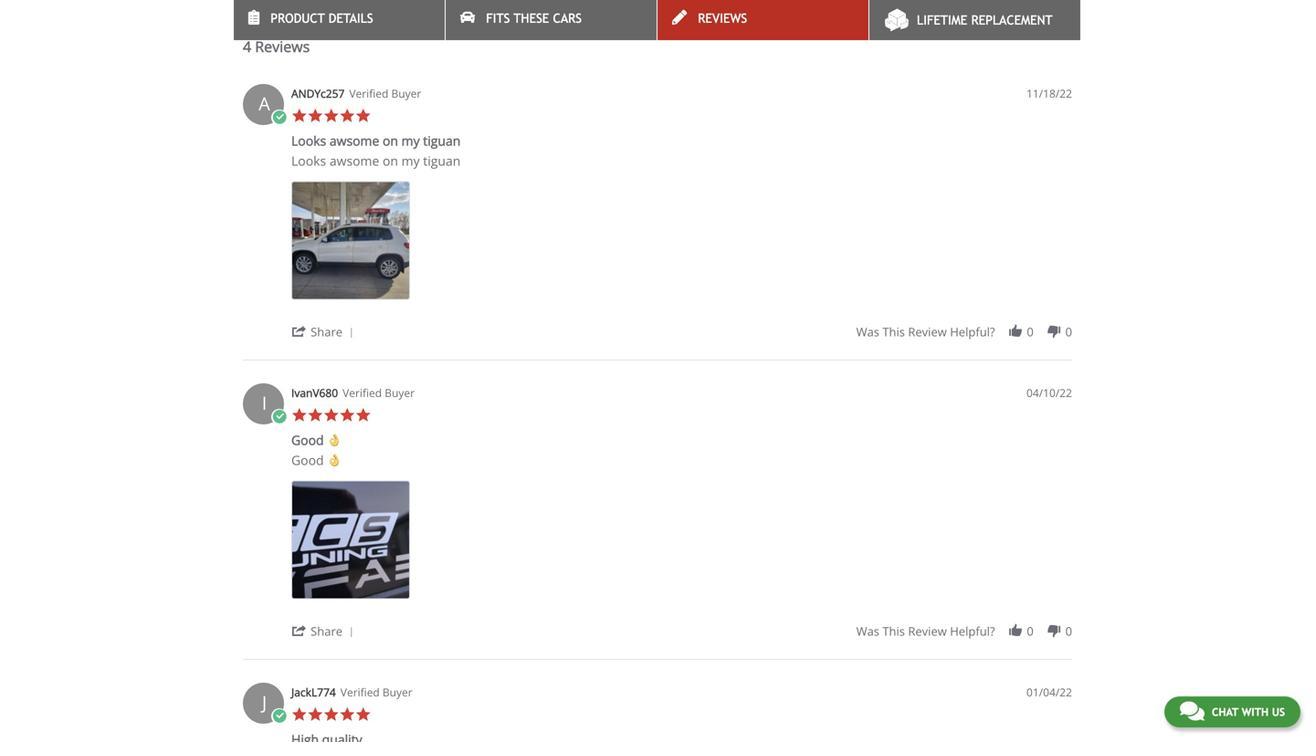 Task type: describe. For each thing, give the bounding box(es) containing it.
review date 11/18/22 element
[[1027, 86, 1073, 102]]

vote up review by andyc257 on 18 nov 2022 image
[[1008, 324, 1024, 340]]

reviews link
[[658, 0, 869, 40]]

0 right vote up review by ivanv680 on 10 apr 2022 icon
[[1028, 624, 1034, 640]]

chat
[[1213, 706, 1239, 719]]

01/04/22
[[1027, 686, 1073, 701]]

fits these cars link
[[446, 0, 657, 40]]

2 tiguan from the top
[[423, 152, 461, 170]]

comments image
[[1181, 701, 1205, 723]]

j
[[262, 691, 267, 716]]

buyer for i
[[385, 386, 415, 401]]

verified buyer heading for i
[[343, 386, 415, 401]]

image of review by ivanv680 on 10 apr 2022 number 1 image
[[292, 481, 410, 600]]

verified for i
[[343, 386, 382, 401]]

1 👌 from the top
[[327, 432, 340, 449]]

was for a
[[857, 324, 880, 341]]

vote down review by andyc257 on 18 nov 2022 image
[[1047, 324, 1063, 340]]

good 👌 good 👌
[[292, 432, 340, 469]]

2 👌 from the top
[[327, 452, 340, 469]]

verified for a
[[349, 86, 389, 101]]

share button for a
[[292, 323, 360, 341]]

jackl774 verified buyer
[[292, 686, 413, 701]]

1 awsome from the top
[[330, 132, 380, 150]]

fits
[[486, 11, 510, 26]]

good 👌 heading
[[292, 432, 340, 453]]

chat with us link
[[1165, 697, 1301, 728]]

0 vertical spatial tab panel
[[243, 0, 1073, 17]]

i
[[262, 391, 267, 416]]

2 my from the top
[[402, 152, 420, 170]]

share for i
[[311, 624, 343, 640]]

cars
[[553, 11, 582, 26]]

review for a
[[909, 324, 948, 341]]

1 on from the top
[[383, 132, 398, 150]]

replacement
[[972, 13, 1053, 27]]

tab panel containing a
[[234, 75, 1082, 743]]

product
[[271, 11, 325, 26]]

0 right vote down review by ivanv680 on 10 apr 2022 icon on the bottom of the page
[[1066, 624, 1073, 640]]

verified buyer heading for a
[[349, 86, 422, 102]]

these
[[514, 11, 550, 26]]

list item for i
[[292, 481, 410, 600]]

11/18/22
[[1027, 86, 1073, 101]]

was this review helpful? for i
[[857, 624, 996, 640]]

andyc257
[[292, 86, 345, 101]]

vote down review by ivanv680 on 10 apr 2022 image
[[1047, 624, 1063, 640]]

circle checkmark image for a
[[271, 110, 287, 126]]

helpful? for i
[[951, 624, 996, 640]]

ivanv680
[[292, 386, 338, 401]]

1 good from the top
[[292, 432, 324, 449]]

details
[[329, 11, 373, 26]]

share image for a
[[292, 324, 308, 340]]

seperator image for i
[[346, 628, 357, 639]]

review date 01/04/22 element
[[1027, 686, 1073, 701]]

share image for i
[[292, 624, 308, 640]]



Task type: vqa. For each thing, say whether or not it's contained in the screenshot.
I
yes



Task type: locate. For each thing, give the bounding box(es) containing it.
this for a
[[883, 324, 906, 341]]

was
[[857, 324, 880, 341], [857, 624, 880, 640]]

0 vertical spatial circle checkmark image
[[271, 110, 287, 126]]

heading
[[292, 733, 363, 743]]

review for i
[[909, 624, 948, 640]]

1 vertical spatial looks
[[292, 152, 326, 170]]

share
[[311, 324, 343, 341], [311, 624, 343, 640]]

awsome
[[330, 132, 380, 150], [330, 152, 380, 170]]

verified
[[349, 86, 389, 101], [343, 386, 382, 401], [341, 686, 380, 701]]

1 vertical spatial verified buyer heading
[[343, 386, 415, 401]]

on
[[383, 132, 398, 150], [383, 152, 398, 170]]

buyer
[[392, 86, 422, 101], [385, 386, 415, 401], [383, 686, 413, 701]]

1 was from the top
[[857, 324, 880, 341]]

0 vertical spatial tiguan
[[423, 132, 461, 150]]

1 vertical spatial awsome
[[330, 152, 380, 170]]

andyc257 verified buyer
[[292, 86, 422, 101]]

helpful? for a
[[951, 324, 996, 341]]

1 helpful? from the top
[[951, 324, 996, 341]]

1 vertical spatial was this review helpful?
[[857, 624, 996, 640]]

verified for j
[[341, 686, 380, 701]]

0 vertical spatial was this review helpful?
[[857, 324, 996, 341]]

was this review helpful? left vote up review by andyc257 on 18 nov 2022 image
[[857, 324, 996, 341]]

1 vertical spatial seperator image
[[346, 628, 357, 639]]

verified buyer heading right "ivanv680"
[[343, 386, 415, 401]]

2 vertical spatial verified buyer heading
[[341, 686, 413, 701]]

share button for i
[[292, 623, 360, 640]]

0 vertical spatial verified buyer heading
[[349, 86, 422, 102]]

product details
[[271, 11, 373, 26]]

0 vertical spatial review
[[909, 324, 948, 341]]

looks awsome on my tiguan looks awsome on my tiguan
[[292, 132, 461, 170]]

verified buyer heading for j
[[341, 686, 413, 701]]

lifetime replacement
[[918, 13, 1053, 27]]

was this review helpful?
[[857, 324, 996, 341], [857, 624, 996, 640]]

0 vertical spatial good
[[292, 432, 324, 449]]

review date 04/10/22 element
[[1027, 386, 1073, 401]]

2 good from the top
[[292, 452, 324, 469]]

1 vertical spatial share image
[[292, 624, 308, 640]]

lifetime replacement link
[[870, 0, 1081, 40]]

1 list item from the top
[[292, 182, 410, 300]]

buyer right jackl774 on the bottom left of the page
[[383, 686, 413, 701]]

2 awsome from the top
[[330, 152, 380, 170]]

1 review from the top
[[909, 324, 948, 341]]

2 vertical spatial circle checkmark image
[[271, 709, 287, 725]]

1 vertical spatial good
[[292, 452, 324, 469]]

seperator image up the ivanv680 verified buyer
[[346, 328, 357, 339]]

2 circle checkmark image from the top
[[271, 410, 287, 426]]

1 looks from the top
[[292, 132, 326, 150]]

1 vertical spatial share button
[[292, 623, 360, 640]]

4 reviews
[[243, 37, 310, 56]]

0 vertical spatial list item
[[292, 182, 410, 300]]

circle checkmark image right "a"
[[271, 110, 287, 126]]

group for i
[[857, 624, 1073, 640]]

2 group from the top
[[857, 624, 1073, 640]]

0 right "vote down review by andyc257 on 18 nov 2022" icon
[[1066, 324, 1073, 341]]

review left vote up review by ivanv680 on 10 apr 2022 icon
[[909, 624, 948, 640]]

0 vertical spatial buyer
[[392, 86, 422, 101]]

circle checkmark image
[[271, 110, 287, 126], [271, 410, 287, 426], [271, 709, 287, 725]]

ivanv680 verified buyer
[[292, 386, 415, 401]]

fits these cars
[[486, 11, 582, 26]]

0 vertical spatial share image
[[292, 324, 308, 340]]

1 my from the top
[[402, 132, 420, 150]]

tab panel
[[243, 0, 1073, 17], [234, 75, 1082, 743]]

looks awsome on my tiguan heading
[[292, 132, 461, 153]]

2 looks from the top
[[292, 152, 326, 170]]

this for i
[[883, 624, 906, 640]]

1 vertical spatial group
[[857, 624, 1073, 640]]

04/10/22
[[1027, 386, 1073, 401]]

star image
[[324, 108, 340, 124], [340, 108, 355, 124], [355, 108, 371, 124], [292, 408, 308, 424], [308, 708, 324, 723], [324, 708, 340, 723], [340, 708, 355, 723], [355, 708, 371, 723]]

seperator image
[[346, 328, 357, 339], [346, 628, 357, 639]]

vote up review by ivanv680 on 10 apr 2022 image
[[1008, 624, 1024, 640]]

verified buyer heading
[[349, 86, 422, 102], [343, 386, 415, 401], [341, 686, 413, 701]]

was this review helpful? left vote up review by ivanv680 on 10 apr 2022 icon
[[857, 624, 996, 640]]

1 seperator image from the top
[[346, 328, 357, 339]]

buyer right "ivanv680"
[[385, 386, 415, 401]]

0 vertical spatial on
[[383, 132, 398, 150]]

0 vertical spatial reviews
[[698, 11, 748, 26]]

list item for a
[[292, 182, 410, 300]]

my
[[402, 132, 420, 150], [402, 152, 420, 170]]

1 vertical spatial helpful?
[[951, 624, 996, 640]]

star image
[[292, 108, 308, 124], [308, 108, 324, 124], [308, 408, 324, 424], [324, 408, 340, 424], [340, 408, 355, 424], [355, 408, 371, 424], [292, 708, 308, 723]]

share up "ivanv680"
[[311, 324, 343, 341]]

0 vertical spatial verified
[[349, 86, 389, 101]]

helpful?
[[951, 324, 996, 341], [951, 624, 996, 640]]

seperator image for a
[[346, 328, 357, 339]]

0 vertical spatial awsome
[[330, 132, 380, 150]]

1 share from the top
[[311, 324, 343, 341]]

verified buyer heading right jackl774 on the bottom left of the page
[[341, 686, 413, 701]]

2 share image from the top
[[292, 624, 308, 640]]

2 helpful? from the top
[[951, 624, 996, 640]]

1 vertical spatial buyer
[[385, 386, 415, 401]]

tiguan
[[423, 132, 461, 150], [423, 152, 461, 170]]

2 review from the top
[[909, 624, 948, 640]]

1 vertical spatial tab panel
[[234, 75, 1082, 743]]

👌
[[327, 432, 340, 449], [327, 452, 340, 469]]

group for a
[[857, 324, 1073, 341]]

2 on from the top
[[383, 152, 398, 170]]

share button up jackl774 on the bottom left of the page
[[292, 623, 360, 640]]

1 horizontal spatial reviews
[[698, 11, 748, 26]]

1 this from the top
[[883, 324, 906, 341]]

group
[[857, 324, 1073, 341], [857, 624, 1073, 640]]

a
[[259, 91, 270, 116]]

0 vertical spatial share
[[311, 324, 343, 341]]

was this review helpful? for a
[[857, 324, 996, 341]]

1 vertical spatial reviews
[[255, 37, 310, 56]]

0 vertical spatial 👌
[[327, 432, 340, 449]]

0 vertical spatial was
[[857, 324, 880, 341]]

0 vertical spatial my
[[402, 132, 420, 150]]

1 vertical spatial tiguan
[[423, 152, 461, 170]]

2 vertical spatial verified
[[341, 686, 380, 701]]

helpful? left vote up review by ivanv680 on 10 apr 2022 icon
[[951, 624, 996, 640]]

verified up looks awsome on my tiguan heading
[[349, 86, 389, 101]]

looks
[[292, 132, 326, 150], [292, 152, 326, 170]]

circle checkmark image for j
[[271, 709, 287, 725]]

helpful? left vote up review by andyc257 on 18 nov 2022 image
[[951, 324, 996, 341]]

1 vertical spatial my
[[402, 152, 420, 170]]

1 vertical spatial circle checkmark image
[[271, 410, 287, 426]]

1 share image from the top
[[292, 324, 308, 340]]

share for a
[[311, 324, 343, 341]]

with
[[1243, 706, 1269, 719]]

2 vertical spatial buyer
[[383, 686, 413, 701]]

share button up "ivanv680"
[[292, 323, 360, 341]]

share image
[[292, 324, 308, 340], [292, 624, 308, 640]]

circle checkmark image right j
[[271, 709, 287, 725]]

jackl774
[[292, 686, 336, 701]]

chat with us
[[1213, 706, 1286, 719]]

1 vertical spatial on
[[383, 152, 398, 170]]

1 vertical spatial 👌
[[327, 452, 340, 469]]

0 vertical spatial share button
[[292, 323, 360, 341]]

0 horizontal spatial reviews
[[255, 37, 310, 56]]

0 vertical spatial seperator image
[[346, 328, 357, 339]]

1 was this review helpful? from the top
[[857, 324, 996, 341]]

1 group from the top
[[857, 324, 1073, 341]]

image of review by andyc257 on 18 nov 2022 number 1 image
[[292, 182, 410, 300]]

2 list item from the top
[[292, 481, 410, 600]]

1 share button from the top
[[292, 323, 360, 341]]

buyer for j
[[383, 686, 413, 701]]

was for i
[[857, 624, 880, 640]]

list item
[[292, 182, 410, 300], [292, 481, 410, 600]]

buyer up looks awsome on my tiguan heading
[[392, 86, 422, 101]]

0 vertical spatial looks
[[292, 132, 326, 150]]

verified right jackl774 on the bottom left of the page
[[341, 686, 380, 701]]

2 was from the top
[[857, 624, 880, 640]]

reviews
[[698, 11, 748, 26], [255, 37, 310, 56]]

3 circle checkmark image from the top
[[271, 709, 287, 725]]

2 share from the top
[[311, 624, 343, 640]]

0 vertical spatial this
[[883, 324, 906, 341]]

circle checkmark image right i
[[271, 410, 287, 426]]

us
[[1273, 706, 1286, 719]]

1 vertical spatial was
[[857, 624, 880, 640]]

2 share button from the top
[[292, 623, 360, 640]]

4
[[243, 37, 251, 56]]

1 vertical spatial this
[[883, 624, 906, 640]]

1 vertical spatial list item
[[292, 481, 410, 600]]

seperator image up jackl774 verified buyer
[[346, 628, 357, 639]]

review left vote up review by andyc257 on 18 nov 2022 image
[[909, 324, 948, 341]]

1 vertical spatial verified
[[343, 386, 382, 401]]

share button
[[292, 323, 360, 341], [292, 623, 360, 640]]

share image up jackl774 on the bottom left of the page
[[292, 624, 308, 640]]

share image up "ivanv680"
[[292, 324, 308, 340]]

this
[[883, 324, 906, 341], [883, 624, 906, 640]]

0 vertical spatial helpful?
[[951, 324, 996, 341]]

2 this from the top
[[883, 624, 906, 640]]

good
[[292, 432, 324, 449], [292, 452, 324, 469]]

product details link
[[234, 0, 445, 40]]

lifetime
[[918, 13, 968, 27]]

1 circle checkmark image from the top
[[271, 110, 287, 126]]

circle checkmark image for i
[[271, 410, 287, 426]]

2 was this review helpful? from the top
[[857, 624, 996, 640]]

verified right "ivanv680"
[[343, 386, 382, 401]]

2 seperator image from the top
[[346, 628, 357, 639]]

0
[[1028, 324, 1034, 341], [1066, 324, 1073, 341], [1028, 624, 1034, 640], [1066, 624, 1073, 640]]

0 right vote up review by andyc257 on 18 nov 2022 image
[[1028, 324, 1034, 341]]

share up jackl774 on the bottom left of the page
[[311, 624, 343, 640]]

verified buyer heading up looks awsome on my tiguan heading
[[349, 86, 422, 102]]

buyer for a
[[392, 86, 422, 101]]

1 vertical spatial share
[[311, 624, 343, 640]]

1 tiguan from the top
[[423, 132, 461, 150]]

1 vertical spatial review
[[909, 624, 948, 640]]

0 vertical spatial group
[[857, 324, 1073, 341]]

review
[[909, 324, 948, 341], [909, 624, 948, 640]]



